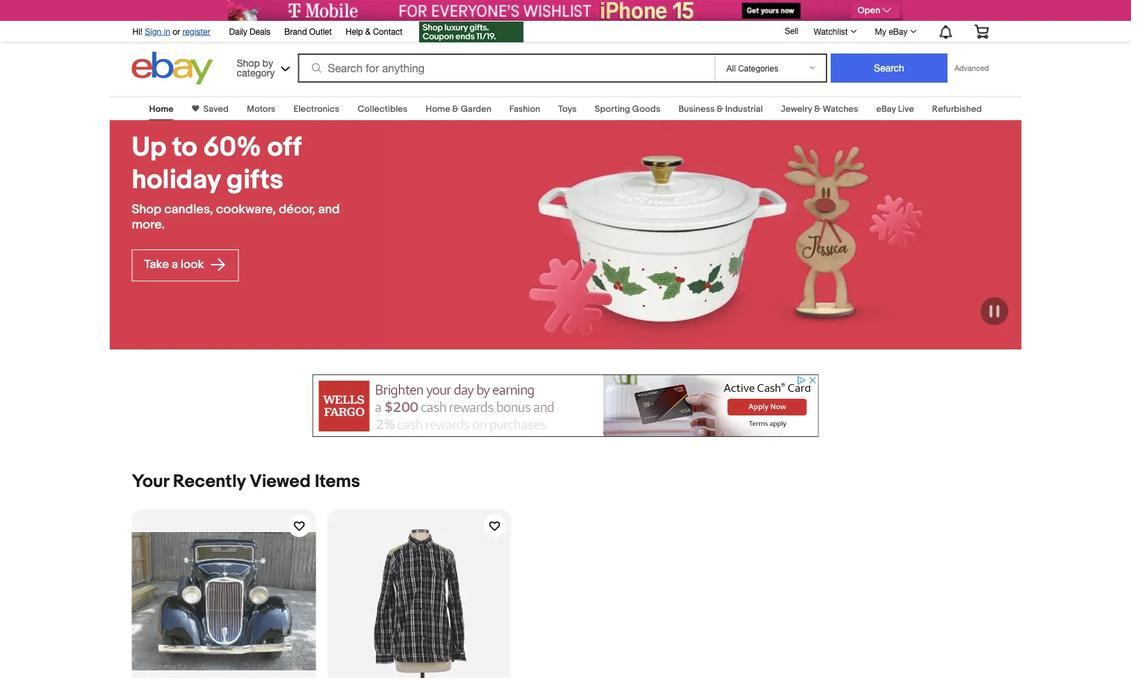 Task type: vqa. For each thing, say whether or not it's contained in the screenshot.
'A'
yes



Task type: locate. For each thing, give the bounding box(es) containing it.
by
[[262, 57, 273, 68]]

hi!
[[132, 26, 142, 36]]

shop left by
[[237, 57, 260, 68]]

advertisement region inside up to 60% off holiday gifts 'main content'
[[312, 375, 819, 437]]

1 vertical spatial advertisement region
[[312, 375, 819, 437]]

&
[[365, 26, 371, 36], [452, 104, 459, 114], [717, 104, 723, 114], [814, 104, 821, 114]]

2 home from the left
[[426, 104, 450, 114]]

take a look link
[[132, 249, 239, 281]]

deals
[[250, 26, 270, 36]]

watches
[[823, 104, 858, 114]]

1 home from the left
[[149, 104, 173, 114]]

and
[[318, 202, 340, 217]]

advanced
[[954, 64, 989, 73]]

jewelry
[[781, 104, 812, 114]]

ebay inside account navigation
[[889, 26, 908, 36]]

cookware,
[[216, 202, 276, 217]]

1 vertical spatial shop
[[132, 202, 161, 217]]

0 vertical spatial ebay
[[889, 26, 908, 36]]

& right help
[[365, 26, 371, 36]]

home for home
[[149, 104, 173, 114]]

& inside account navigation
[[365, 26, 371, 36]]

1 horizontal spatial shop
[[237, 57, 260, 68]]

look
[[181, 258, 204, 272]]

sell
[[785, 26, 798, 36]]

garden
[[461, 104, 491, 114]]

home up up
[[149, 104, 173, 114]]

toys
[[558, 104, 577, 114]]

up to 60% off holiday gifts shop candles, cookware, décor, and more.
[[132, 131, 340, 233]]

daily
[[229, 26, 247, 36]]

home left garden
[[426, 104, 450, 114]]

sporting goods
[[595, 104, 660, 114]]

business
[[678, 104, 715, 114]]

contact
[[373, 26, 403, 36]]

1 horizontal spatial home
[[426, 104, 450, 114]]

toys link
[[558, 104, 577, 114]]

off
[[267, 131, 301, 164]]

& right jewelry
[[814, 104, 821, 114]]

& left garden
[[452, 104, 459, 114]]

in
[[164, 26, 170, 36]]

brand outlet link
[[284, 24, 332, 40]]

live
[[898, 104, 914, 114]]

& for help
[[365, 26, 371, 36]]

watchlist link
[[806, 23, 863, 40]]

shop up 'more.' at top left
[[132, 202, 161, 217]]

shop by category button
[[230, 52, 293, 82]]

& for jewelry
[[814, 104, 821, 114]]

1 vertical spatial ebay
[[876, 104, 896, 114]]

ebay right my
[[889, 26, 908, 36]]

sporting
[[595, 104, 630, 114]]

None submit
[[831, 54, 947, 83]]

ebay left the live
[[876, 104, 896, 114]]

home
[[149, 104, 173, 114], [426, 104, 450, 114]]

viewed
[[250, 471, 311, 493]]

refurbished link
[[932, 104, 982, 114]]

help & contact link
[[346, 24, 403, 40]]

shop by category
[[237, 57, 275, 78]]

décor,
[[279, 202, 315, 217]]

0 horizontal spatial shop
[[132, 202, 161, 217]]

shop
[[237, 57, 260, 68], [132, 202, 161, 217]]

saved link
[[199, 104, 229, 114]]

none submit inside shop by category banner
[[831, 54, 947, 83]]

advertisement region
[[228, 0, 903, 21], [312, 375, 819, 437]]

electronics
[[294, 104, 339, 114]]

sell link
[[779, 26, 805, 36]]

ebay live
[[876, 104, 914, 114]]

take
[[144, 258, 169, 272]]

goods
[[632, 104, 660, 114]]

open
[[857, 5, 880, 16]]

items
[[315, 471, 360, 493]]

electronics link
[[294, 104, 339, 114]]

0 vertical spatial shop
[[237, 57, 260, 68]]

& right "business"
[[717, 104, 723, 114]]

60%
[[203, 131, 261, 164]]

take a look
[[144, 258, 207, 272]]

watchlist
[[814, 26, 848, 36]]

to
[[172, 131, 197, 164]]

shop by category banner
[[125, 17, 999, 88]]

ebay
[[889, 26, 908, 36], [876, 104, 896, 114]]

0 horizontal spatial home
[[149, 104, 173, 114]]

up to 60% off holiday gifts link
[[132, 131, 363, 196]]

shop inside up to 60% off holiday gifts shop candles, cookware, décor, and more.
[[132, 202, 161, 217]]



Task type: describe. For each thing, give the bounding box(es) containing it.
jewelry & watches link
[[781, 104, 858, 114]]

business & industrial
[[678, 104, 763, 114]]

a
[[172, 258, 178, 272]]

register link
[[182, 26, 210, 36]]

collectibles
[[357, 104, 408, 114]]

more.
[[132, 217, 165, 233]]

brand outlet
[[284, 26, 332, 36]]

0 vertical spatial advertisement region
[[228, 0, 903, 21]]

account navigation
[[125, 17, 999, 44]]

& for home
[[452, 104, 459, 114]]

daily deals link
[[229, 24, 270, 40]]

your recently viewed items
[[132, 471, 360, 493]]

shop inside shop by category
[[237, 57, 260, 68]]

refurbished
[[932, 104, 982, 114]]

home for home & garden
[[426, 104, 450, 114]]

sign
[[145, 26, 161, 36]]

my
[[875, 26, 886, 36]]

sporting goods link
[[595, 104, 660, 114]]

sign in link
[[145, 26, 170, 36]]

or
[[173, 26, 180, 36]]

category
[[237, 67, 275, 78]]

gifts
[[227, 164, 283, 196]]

brand
[[284, 26, 307, 36]]

advanced link
[[947, 54, 996, 82]]

& for business
[[717, 104, 723, 114]]

open button
[[852, 3, 900, 18]]

jewelry & watches
[[781, 104, 858, 114]]

get the coupon image
[[419, 22, 524, 42]]

my ebay link
[[867, 23, 923, 40]]

holiday
[[132, 164, 221, 196]]

motors link
[[247, 104, 276, 114]]

home & garden
[[426, 104, 491, 114]]

saved
[[203, 104, 229, 114]]

help & contact
[[346, 26, 403, 36]]

your
[[132, 471, 169, 493]]

outlet
[[309, 26, 332, 36]]

Search for anything text field
[[300, 55, 712, 81]]

up to 60% off holiday gifts main content
[[0, 88, 1131, 678]]

fashion
[[509, 104, 540, 114]]

candles,
[[164, 202, 213, 217]]

help
[[346, 26, 363, 36]]

your shopping cart image
[[974, 25, 990, 38]]

ebay live link
[[876, 104, 914, 114]]

home & garden link
[[426, 104, 491, 114]]

recently
[[173, 471, 246, 493]]

ebay inside up to 60% off holiday gifts 'main content'
[[876, 104, 896, 114]]

collectibles link
[[357, 104, 408, 114]]

my ebay
[[875, 26, 908, 36]]

industrial
[[725, 104, 763, 114]]

business & industrial link
[[678, 104, 763, 114]]

daily deals
[[229, 26, 270, 36]]

register
[[182, 26, 210, 36]]

up
[[132, 131, 166, 164]]

hi! sign in or register
[[132, 26, 210, 36]]

motors
[[247, 104, 276, 114]]

fashion link
[[509, 104, 540, 114]]



